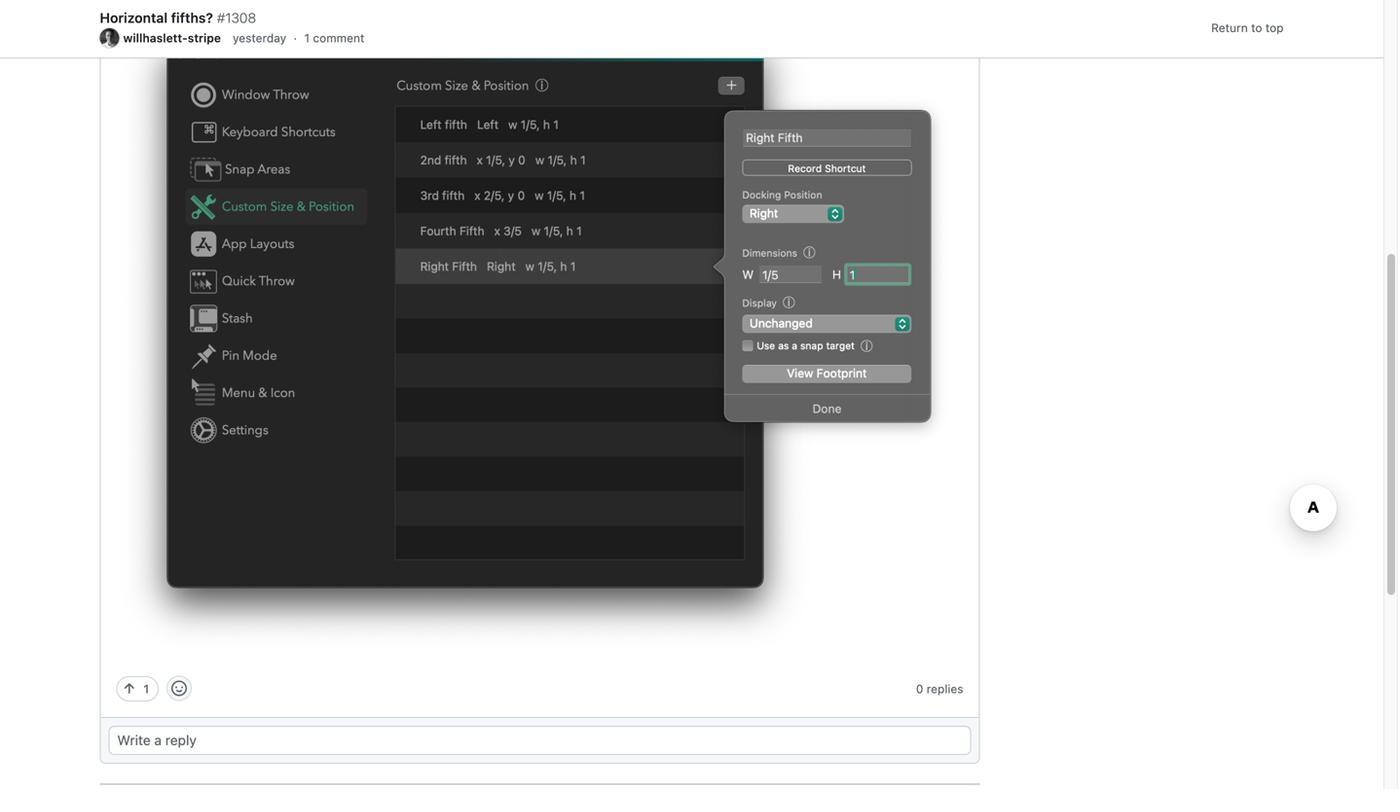 Task type: describe. For each thing, give the bounding box(es) containing it.
0
[[916, 683, 923, 696]]

1 horizontal spatial 1
[[304, 31, 310, 45]]

·
[[294, 31, 297, 45]]

write
[[117, 733, 151, 749]]

fifths?
[[171, 10, 213, 26]]

return to top link
[[1211, 3, 1284, 52]]

willhaslett-stripe
[[123, 31, 221, 45]]

to
[[1251, 21, 1262, 35]]

replies
[[927, 683, 963, 696]]

#1308
[[217, 10, 256, 26]]

@willhaslett stripe image
[[100, 28, 119, 48]]

horizontal fifths? link
[[100, 8, 213, 28]]

willhaslett-stripe link
[[100, 28, 225, 48]]

write a reply
[[117, 733, 197, 749]]

top
[[1266, 21, 1284, 35]]



Task type: locate. For each thing, give the bounding box(es) containing it.
willhaslett-
[[123, 31, 188, 45]]

return to top
[[1211, 21, 1284, 35]]

reply
[[165, 733, 197, 749]]

1 vertical spatial 1
[[143, 683, 149, 696]]

comment
[[313, 31, 364, 45]]

horizontal
[[100, 10, 168, 26]]

add or remove reactions image
[[171, 681, 187, 697]]

horizontal fifths? #1308
[[100, 10, 256, 26]]

1 right the "arrow up" icon
[[143, 683, 149, 696]]

write a reply button
[[109, 727, 971, 756]]

a
[[154, 733, 162, 749]]

1
[[304, 31, 310, 45], [143, 683, 149, 696]]

0 replies
[[916, 683, 963, 696]]

1 inside button
[[143, 683, 149, 696]]

0 vertical spatial 1
[[304, 31, 310, 45]]

yesterday · 1 comment
[[233, 31, 364, 45]]

image image
[[116, 6, 963, 656]]

arrow up image
[[121, 682, 137, 697]]

return
[[1211, 21, 1248, 35]]

1 button
[[116, 677, 159, 727]]

0 horizontal spatial 1
[[143, 683, 149, 696]]

stripe
[[188, 31, 221, 45]]

1 right '·'
[[304, 31, 310, 45]]

add or remove reactions element
[[166, 676, 192, 702]]

yesterday
[[233, 31, 286, 45]]



Task type: vqa. For each thing, say whether or not it's contained in the screenshot.
·
yes



